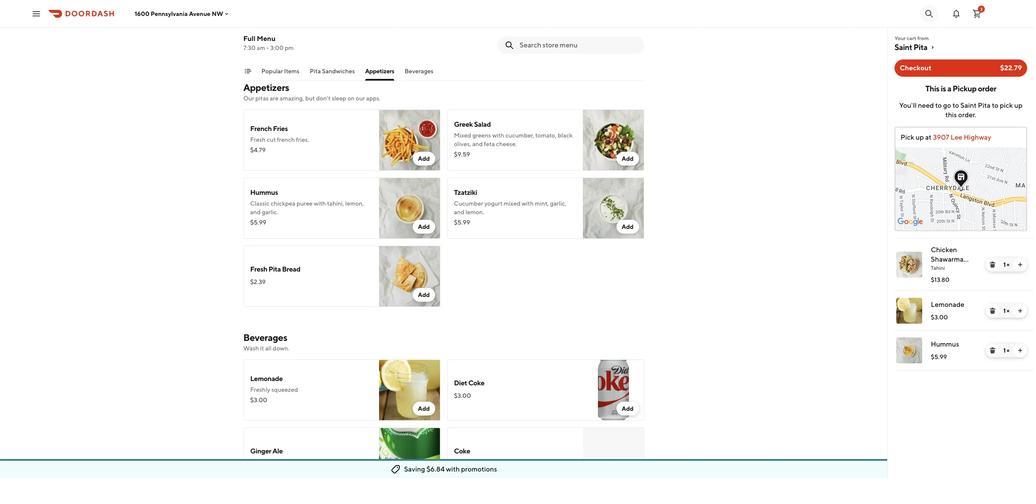 Task type: vqa. For each thing, say whether or not it's contained in the screenshot.
middle Specialties
no



Task type: describe. For each thing, give the bounding box(es) containing it.
from
[[917, 35, 929, 41]]

cut
[[267, 136, 276, 143]]

and inside greek salad mixed greens with cucumber, tomato, black olives, and feta cheese. $9.59
[[472, 141, 483, 148]]

pickup
[[953, 84, 977, 93]]

up inside you'll need to go to saint pita to pick up this order.
[[1014, 101, 1023, 110]]

pita sandwiches
[[310, 68, 355, 75]]

lettuce, inside mixed beef & lamb shawarma with lettuce, tomatoes, cucumber, onions, and your choice of sauce wrapped in a pita
[[548, 18, 569, 25]]

Item Search search field
[[520, 41, 637, 50]]

add one to cart image for lemonade
[[1017, 308, 1024, 315]]

1 for chicken shawarma pita
[[1003, 262, 1006, 269]]

amazing,
[[280, 95, 304, 102]]

mixed inside greek salad mixed greens with cucumber, tomato, black olives, and feta cheese. $9.59
[[454, 132, 471, 139]]

is
[[941, 84, 946, 93]]

list containing chicken shawarma pita
[[888, 238, 1034, 371]]

3 to from the left
[[992, 101, 999, 110]]

$4.79
[[250, 147, 266, 154]]

full menu 7:30 am - 3:00 pm
[[243, 35, 294, 51]]

full
[[243, 35, 255, 43]]

freshly
[[250, 387, 270, 394]]

cucumber, inside ground beef kabob with lettuce, tomatoes, cucumber, onions, and your choice of sauce wrapped in a pita
[[250, 27, 279, 34]]

beef for onions,
[[273, 18, 285, 25]]

notification bell image
[[951, 8, 962, 19]]

ginger
[[250, 448, 271, 456]]

appetizers for appetizers our pitas are amazing, but don't sleep on our apps.
[[243, 82, 289, 93]]

lemon.
[[466, 209, 484, 216]]

tzatziki cucumber yogurt mixed with mint, garlic, and lemon. $5.99
[[454, 189, 567, 226]]

choice inside mixed beef & lamb shawarma with lettuce, tomatoes, cucumber, onions, and your choice of sauce wrapped in a pita
[[454, 35, 472, 42]]

hummus for hummus
[[931, 341, 959, 349]]

&
[[486, 18, 490, 25]]

ginger ale
[[250, 448, 283, 456]]

pick up at 3907 lee highway
[[901, 133, 991, 142]]

cucumber, inside mixed beef & lamb shawarma with lettuce, tomatoes, cucumber, onions, and your choice of sauce wrapped in a pita
[[482, 27, 511, 34]]

but
[[305, 95, 315, 102]]

0 vertical spatial coke
[[468, 380, 485, 388]]

$3.00 for lemonade
[[931, 314, 948, 321]]

$13.80 inside list
[[931, 277, 950, 284]]

3 button
[[969, 5, 986, 22]]

fresh pita bread
[[250, 266, 300, 274]]

lemonade freshly squeezed $3.00
[[250, 375, 298, 404]]

highway
[[964, 133, 991, 142]]

add button for cucumber
[[617, 220, 639, 234]]

your inside mixed beef & lamb shawarma with lettuce, tomatoes, cucumber, onions, and your choice of sauce wrapped in a pita
[[545, 27, 557, 34]]

are
[[270, 95, 278, 102]]

chicken shawarma pita
[[931, 246, 964, 273]]

saint pita link
[[895, 42, 1027, 53]]

map region
[[794, 47, 1034, 269]]

saint inside you'll need to go to saint pita to pick up this order.
[[961, 101, 977, 110]]

3907 lee highway link
[[932, 133, 991, 142]]

ground beef kabob pita image
[[379, 0, 440, 57]]

our
[[243, 95, 254, 102]]

popular
[[261, 68, 283, 75]]

in inside ground beef kabob with lettuce, tomatoes, cucumber, onions, and your choice of sauce wrapped in a pita
[[276, 35, 281, 42]]

pitas
[[255, 95, 269, 102]]

1600 pennsylvania avenue nw button
[[135, 10, 230, 17]]

garlic.
[[262, 209, 278, 216]]

of inside mixed beef & lamb shawarma with lettuce, tomatoes, cucumber, onions, and your choice of sauce wrapped in a pita
[[473, 35, 479, 42]]

add button for fries
[[413, 152, 435, 166]]

tzatziki
[[454, 189, 477, 197]]

ground beef kabob with lettuce, tomatoes, cucumber, onions, and your choice of sauce wrapped in a pita
[[250, 18, 368, 42]]

popular items
[[261, 68, 299, 75]]

1 for hummus
[[1003, 348, 1006, 354]]

tzatziki image
[[583, 178, 644, 239]]

with inside greek salad mixed greens with cucumber, tomato, black olives, and feta cheese. $9.59
[[492, 132, 504, 139]]

beverages for beverages wash it all down.
[[243, 332, 287, 344]]

french
[[250, 125, 272, 133]]

of inside ground beef kabob with lettuce, tomatoes, cucumber, onions, and your choice of sauce wrapped in a pita
[[346, 27, 351, 34]]

fresh pita bread image
[[379, 246, 440, 307]]

add for fries
[[418, 155, 430, 162]]

ginger ale image
[[379, 428, 440, 479]]

sauce inside mixed beef & lamb shawarma with lettuce, tomatoes, cucumber, onions, and your choice of sauce wrapped in a pita
[[480, 35, 496, 42]]

1 horizontal spatial lemonade image
[[896, 298, 922, 324]]

add one to cart image for hummus
[[1017, 348, 1024, 354]]

with inside ground beef kabob with lettuce, tomatoes, cucumber, onions, and your choice of sauce wrapped in a pita
[[305, 18, 317, 25]]

bread
[[282, 266, 300, 274]]

sleep
[[332, 95, 346, 102]]

add button for freshly
[[413, 402, 435, 416]]

beverages wash it all down.
[[243, 332, 289, 352]]

need
[[918, 101, 934, 110]]

your inside ground beef kabob with lettuce, tomatoes, cucumber, onions, and your choice of sauce wrapped in a pita
[[313, 27, 325, 34]]

appetizers our pitas are amazing, but don't sleep on our apps.
[[243, 82, 381, 102]]

popular items button
[[261, 67, 299, 81]]

open menu image
[[31, 8, 41, 19]]

in inside mixed beef & lamb shawarma with lettuce, tomatoes, cucumber, onions, and your choice of sauce wrapped in a pita
[[523, 35, 528, 42]]

french fries image
[[379, 110, 440, 171]]

don't
[[316, 95, 331, 102]]

lee
[[951, 133, 962, 142]]

beef shawarma pita image
[[583, 0, 644, 57]]

2 horizontal spatial a
[[947, 84, 951, 93]]

saint pita
[[895, 43, 928, 52]]

greek
[[454, 120, 473, 129]]

puree
[[297, 200, 313, 207]]

apps.
[[366, 95, 381, 102]]

feta
[[484, 141, 495, 148]]

1 × for chicken shawarma pita
[[1003, 262, 1010, 269]]

cheese.
[[496, 141, 517, 148]]

ground
[[250, 18, 271, 25]]

go
[[943, 101, 951, 110]]

remove item from cart image
[[989, 262, 996, 269]]

french
[[277, 136, 295, 143]]

cucumber
[[454, 200, 483, 207]]

add for classic
[[418, 224, 430, 231]]

$5.99 for tzatziki
[[454, 219, 470, 226]]

× for chicken shawarma pita
[[1007, 262, 1010, 269]]

1 to from the left
[[935, 101, 942, 110]]

add one to cart image
[[1017, 262, 1024, 269]]

you'll
[[899, 101, 917, 110]]

$6.84
[[426, 466, 445, 474]]

$3.00 inside lemonade freshly squeezed $3.00
[[250, 397, 267, 404]]

appetizers for appetizers
[[365, 68, 394, 75]]

add for salad
[[622, 155, 634, 162]]

beverages for beverages
[[405, 68, 433, 75]]

salad
[[474, 120, 491, 129]]

greek salad mixed greens with cucumber, tomato, black olives, and feta cheese. $9.59
[[454, 120, 573, 158]]

am
[[257, 44, 265, 51]]

it
[[260, 345, 264, 352]]

all
[[265, 345, 272, 352]]

tomatoes, inside mixed beef & lamb shawarma with lettuce, tomatoes, cucumber, onions, and your choice of sauce wrapped in a pita
[[454, 27, 481, 34]]

lemon,
[[345, 200, 364, 207]]

3
[[980, 6, 983, 11]]

checkout
[[900, 64, 932, 72]]

1 vertical spatial coke
[[454, 448, 470, 456]]

3:00
[[270, 44, 284, 51]]

this is a pickup order
[[925, 84, 996, 93]]

$2.39
[[250, 279, 266, 286]]

pita sandwiches button
[[310, 67, 355, 81]]

$3.00 for ginger ale
[[250, 461, 267, 468]]

0 vertical spatial hummus image
[[379, 178, 440, 239]]

pm
[[285, 44, 294, 51]]

diet coke image
[[583, 360, 644, 421]]

at
[[925, 133, 932, 142]]

items
[[284, 68, 299, 75]]

3 items, open order cart image
[[972, 8, 982, 19]]

and inside ground beef kabob with lettuce, tomatoes, cucumber, onions, and your choice of sauce wrapped in a pita
[[301, 27, 311, 34]]

menu
[[257, 35, 275, 43]]

lemonade for lemonade
[[931, 301, 964, 309]]



Task type: locate. For each thing, give the bounding box(es) containing it.
and down the shawarma
[[533, 27, 544, 34]]

3907
[[933, 133, 949, 142]]

up right pick
[[1014, 101, 1023, 110]]

$5.99
[[250, 219, 266, 226], [454, 219, 470, 226], [931, 354, 947, 361]]

1 lettuce, from the left
[[318, 18, 339, 25]]

1 pita from the left
[[286, 35, 297, 42]]

0 vertical spatial 1
[[1003, 262, 1006, 269]]

saint down your
[[895, 43, 912, 52]]

2 horizontal spatial to
[[992, 101, 999, 110]]

a inside mixed beef & lamb shawarma with lettuce, tomatoes, cucumber, onions, and your choice of sauce wrapped in a pita
[[529, 35, 532, 42]]

choice inside ground beef kabob with lettuce, tomatoes, cucumber, onions, and your choice of sauce wrapped in a pita
[[326, 27, 344, 34]]

$3.00
[[931, 314, 948, 321], [454, 393, 471, 400], [250, 397, 267, 404], [250, 461, 267, 468], [454, 461, 471, 468]]

1 vertical spatial lemonade image
[[379, 360, 440, 421]]

with right kabob
[[305, 18, 317, 25]]

squeezed
[[271, 387, 298, 394]]

pita down order
[[978, 101, 991, 110]]

list
[[888, 238, 1034, 371]]

mixed up olives,
[[454, 132, 471, 139]]

onions, down kabob
[[280, 27, 300, 34]]

1 horizontal spatial lemonade
[[931, 301, 964, 309]]

1 horizontal spatial pita
[[533, 35, 544, 42]]

cucumber, inside greek salad mixed greens with cucumber, tomato, black olives, and feta cheese. $9.59
[[505, 132, 534, 139]]

1 vertical spatial 1 ×
[[1003, 308, 1010, 315]]

0 vertical spatial of
[[346, 27, 351, 34]]

with inside mixed beef & lamb shawarma with lettuce, tomatoes, cucumber, onions, and your choice of sauce wrapped in a pita
[[535, 18, 547, 25]]

1 for lemonade
[[1003, 308, 1006, 315]]

1 vertical spatial hummus image
[[896, 338, 922, 364]]

a inside ground beef kabob with lettuce, tomatoes, cucumber, onions, and your choice of sauce wrapped in a pita
[[282, 35, 285, 42]]

lemonade inside lemonade freshly squeezed $3.00
[[250, 375, 283, 383]]

1 your from the left
[[313, 27, 325, 34]]

1 vertical spatial lemonade
[[250, 375, 283, 383]]

with up cheese.
[[492, 132, 504, 139]]

1 vertical spatial saint
[[961, 101, 977, 110]]

beef left kabob
[[273, 18, 285, 25]]

1 horizontal spatial wrapped
[[497, 35, 522, 42]]

1 horizontal spatial hummus
[[931, 341, 959, 349]]

1 horizontal spatial your
[[545, 27, 557, 34]]

saint up order.
[[961, 101, 977, 110]]

1 horizontal spatial sauce
[[480, 35, 496, 42]]

2 wrapped from the left
[[497, 35, 522, 42]]

0 vertical spatial $13.80
[[250, 37, 269, 44]]

saving
[[404, 466, 425, 474]]

2 in from the left
[[523, 35, 528, 42]]

$5.99 for hummus
[[250, 219, 266, 226]]

pita inside you'll need to go to saint pita to pick up this order.
[[978, 101, 991, 110]]

up left the at at the top right of page
[[916, 133, 924, 142]]

0 vertical spatial lemonade image
[[896, 298, 922, 324]]

1 horizontal spatial beef
[[472, 18, 485, 25]]

appetizers inside appetizers our pitas are amazing, but don't sleep on our apps.
[[243, 82, 289, 93]]

0 horizontal spatial beef
[[273, 18, 285, 25]]

add button for salad
[[617, 152, 639, 166]]

2 lettuce, from the left
[[548, 18, 569, 25]]

fresh up $4.79
[[250, 136, 266, 143]]

2 beef from the left
[[472, 18, 485, 25]]

our
[[356, 95, 365, 102]]

1 1 × from the top
[[1003, 262, 1010, 269]]

appetizers up pitas
[[243, 82, 289, 93]]

$5.99 inside list
[[931, 354, 947, 361]]

$13.80 down tahini
[[931, 277, 950, 284]]

kabob
[[286, 18, 304, 25]]

add button
[[413, 152, 435, 166], [617, 152, 639, 166], [413, 220, 435, 234], [617, 220, 639, 234], [413, 288, 435, 302], [413, 402, 435, 416], [617, 402, 639, 416]]

and down kabob
[[301, 27, 311, 34]]

3 1 × from the top
[[1003, 348, 1010, 354]]

1 horizontal spatial in
[[523, 35, 528, 42]]

wrapped inside mixed beef & lamb shawarma with lettuce, tomatoes, cucumber, onions, and your choice of sauce wrapped in a pita
[[497, 35, 522, 42]]

2 vertical spatial 1
[[1003, 348, 1006, 354]]

0 horizontal spatial pita
[[286, 35, 297, 42]]

shawarma
[[506, 18, 534, 25]]

ale
[[273, 448, 283, 456]]

1 horizontal spatial of
[[473, 35, 479, 42]]

1 vertical spatial remove item from cart image
[[989, 348, 996, 354]]

greek salad image
[[583, 110, 644, 171]]

pita down the shawarma
[[533, 35, 544, 42]]

$3.00 for coke
[[454, 461, 471, 468]]

up
[[1014, 101, 1023, 110], [916, 133, 924, 142]]

and inside hummus classic chickpea puree with tahini, lemon, and garlic. $5.99
[[250, 209, 261, 216]]

beverages button
[[405, 67, 433, 81]]

fresh up $2.39 on the bottom of the page
[[250, 266, 267, 274]]

7:30
[[243, 44, 256, 51]]

onions, inside ground beef kabob with lettuce, tomatoes, cucumber, onions, and your choice of sauce wrapped in a pita
[[280, 27, 300, 34]]

sauce inside ground beef kabob with lettuce, tomatoes, cucumber, onions, and your choice of sauce wrapped in a pita
[[352, 27, 368, 34]]

nw
[[212, 10, 223, 17]]

0 vertical spatial beverages
[[405, 68, 433, 75]]

pick
[[901, 133, 914, 142]]

with left the mint,
[[522, 200, 534, 207]]

cucumber, up cheese.
[[505, 132, 534, 139]]

and down cucumber
[[454, 209, 464, 216]]

1 vertical spatial $13.80
[[931, 277, 950, 284]]

lemonade up freshly on the left bottom
[[250, 375, 283, 383]]

1 vertical spatial appetizers
[[243, 82, 289, 93]]

$3.00 for diet coke
[[454, 393, 471, 400]]

1 horizontal spatial lettuce,
[[548, 18, 569, 25]]

1 onions, from the left
[[280, 27, 300, 34]]

0 horizontal spatial tomatoes,
[[340, 18, 368, 25]]

of
[[346, 27, 351, 34], [473, 35, 479, 42]]

1 × from the top
[[1007, 262, 1010, 269]]

0 horizontal spatial up
[[916, 133, 924, 142]]

2 horizontal spatial $5.99
[[931, 354, 947, 361]]

with right $6.84
[[446, 466, 460, 474]]

pita
[[286, 35, 297, 42], [533, 35, 544, 42]]

add one to cart image
[[1017, 308, 1024, 315], [1017, 348, 1024, 354]]

0 horizontal spatial in
[[276, 35, 281, 42]]

to left go
[[935, 101, 942, 110]]

lamb
[[491, 18, 505, 25]]

this
[[945, 111, 957, 119]]

0 horizontal spatial saint
[[895, 43, 912, 52]]

2 add one to cart image from the top
[[1017, 348, 1024, 354]]

0 vertical spatial fresh
[[250, 136, 266, 143]]

hummus inside hummus classic chickpea puree with tahini, lemon, and garlic. $5.99
[[250, 189, 278, 197]]

1 vertical spatial tomatoes,
[[454, 27, 481, 34]]

1 horizontal spatial onions,
[[512, 27, 532, 34]]

show menu categories image
[[244, 68, 251, 75]]

1
[[1003, 262, 1006, 269], [1003, 308, 1006, 315], [1003, 348, 1006, 354]]

$3.00 inside list
[[931, 314, 948, 321]]

in down the shawarma
[[523, 35, 528, 42]]

wash
[[243, 345, 259, 352]]

to right go
[[953, 101, 959, 110]]

tahini,
[[327, 200, 344, 207]]

pennsylvania
[[151, 10, 188, 17]]

lemonade down tahini
[[931, 301, 964, 309]]

and down greens
[[472, 141, 483, 148]]

1 vertical spatial of
[[473, 35, 479, 42]]

pita down shawarma
[[931, 265, 944, 273]]

2 your from the left
[[545, 27, 557, 34]]

beef
[[273, 18, 285, 25], [472, 18, 485, 25]]

1 add one to cart image from the top
[[1017, 308, 1024, 315]]

diet
[[454, 380, 467, 388]]

black
[[558, 132, 573, 139]]

1 horizontal spatial beverages
[[405, 68, 433, 75]]

in up 3:00
[[276, 35, 281, 42]]

lettuce, right kabob
[[318, 18, 339, 25]]

1 vertical spatial fresh
[[250, 266, 267, 274]]

beef for tomatoes,
[[472, 18, 485, 25]]

3 × from the top
[[1007, 348, 1010, 354]]

lemonade image
[[896, 298, 922, 324], [379, 360, 440, 421]]

1 remove item from cart image from the top
[[989, 308, 996, 315]]

tahini
[[931, 265, 945, 272]]

wrapped down the shawarma
[[497, 35, 522, 42]]

0 vertical spatial up
[[1014, 101, 1023, 110]]

saving $6.84 with promotions
[[404, 466, 497, 474]]

0 vertical spatial remove item from cart image
[[989, 308, 996, 315]]

with
[[305, 18, 317, 25], [535, 18, 547, 25], [492, 132, 504, 139], [314, 200, 326, 207], [522, 200, 534, 207], [446, 466, 460, 474]]

add
[[418, 155, 430, 162], [622, 155, 634, 162], [418, 224, 430, 231], [622, 224, 634, 231], [418, 292, 430, 299], [418, 406, 430, 413], [622, 406, 634, 413]]

0 vertical spatial sauce
[[352, 27, 368, 34]]

your
[[895, 35, 906, 41]]

1 vertical spatial hummus
[[931, 341, 959, 349]]

mint,
[[535, 200, 549, 207]]

0 vertical spatial hummus
[[250, 189, 278, 197]]

appetizers up "apps."
[[365, 68, 394, 75]]

1 fresh from the top
[[250, 136, 266, 143]]

coke up saving $6.84 with promotions on the left bottom of page
[[454, 448, 470, 456]]

0 vertical spatial tomatoes,
[[340, 18, 368, 25]]

2 to from the left
[[953, 101, 959, 110]]

beef left &
[[472, 18, 485, 25]]

onions, down the shawarma
[[512, 27, 532, 34]]

2 onions, from the left
[[512, 27, 532, 34]]

3 1 from the top
[[1003, 348, 1006, 354]]

1 horizontal spatial $5.99
[[454, 219, 470, 226]]

onions, inside mixed beef & lamb shawarma with lettuce, tomatoes, cucumber, onions, and your choice of sauce wrapped in a pita
[[512, 27, 532, 34]]

remove item from cart image
[[989, 308, 996, 315], [989, 348, 996, 354]]

0 vertical spatial saint
[[895, 43, 912, 52]]

0 horizontal spatial to
[[935, 101, 942, 110]]

1 horizontal spatial tomatoes,
[[454, 27, 481, 34]]

0 horizontal spatial lemonade image
[[379, 360, 440, 421]]

avenue
[[189, 10, 211, 17]]

mixed
[[504, 200, 520, 207]]

2 × from the top
[[1007, 308, 1010, 315]]

a
[[282, 35, 285, 42], [529, 35, 532, 42], [947, 84, 951, 93]]

a down the shawarma
[[529, 35, 532, 42]]

0 horizontal spatial lemonade
[[250, 375, 283, 383]]

0 horizontal spatial your
[[313, 27, 325, 34]]

on
[[348, 95, 355, 102]]

0 horizontal spatial hummus image
[[379, 178, 440, 239]]

-
[[266, 44, 269, 51]]

remove item from cart image for lemonade
[[989, 308, 996, 315]]

× for lemonade
[[1007, 308, 1010, 315]]

hummus for hummus classic chickpea puree with tahini, lemon, and garlic. $5.99
[[250, 189, 278, 197]]

tomatoes, inside ground beef kabob with lettuce, tomatoes, cucumber, onions, and your choice of sauce wrapped in a pita
[[340, 18, 368, 25]]

2 1 × from the top
[[1003, 308, 1010, 315]]

hummus classic chickpea puree with tahini, lemon, and garlic. $5.99
[[250, 189, 364, 226]]

your cart from
[[895, 35, 929, 41]]

chicken shawarma pita image
[[896, 252, 922, 278]]

0 vertical spatial 1 ×
[[1003, 262, 1010, 269]]

0 horizontal spatial beverages
[[243, 332, 287, 344]]

tomatoes,
[[340, 18, 368, 25], [454, 27, 481, 34]]

lemonade for lemonade freshly squeezed $3.00
[[250, 375, 283, 383]]

classic
[[250, 200, 269, 207]]

0 vertical spatial lemonade
[[931, 301, 964, 309]]

1 horizontal spatial up
[[1014, 101, 1023, 110]]

to
[[935, 101, 942, 110], [953, 101, 959, 110], [992, 101, 999, 110]]

2 1 from the top
[[1003, 308, 1006, 315]]

wrapped inside ground beef kabob with lettuce, tomatoes, cucumber, onions, and your choice of sauce wrapped in a pita
[[250, 35, 274, 42]]

lettuce, up the item search search field
[[548, 18, 569, 25]]

1 vertical spatial up
[[916, 133, 924, 142]]

a right is
[[947, 84, 951, 93]]

beverages inside beverages wash it all down.
[[243, 332, 287, 344]]

1 vertical spatial choice
[[454, 35, 472, 42]]

chicken
[[931, 246, 957, 254]]

0 horizontal spatial wrapped
[[250, 35, 274, 42]]

0 horizontal spatial lettuce,
[[318, 18, 339, 25]]

1 horizontal spatial choice
[[454, 35, 472, 42]]

0 vertical spatial ×
[[1007, 262, 1010, 269]]

0 horizontal spatial appetizers
[[243, 82, 289, 93]]

0 horizontal spatial $5.99
[[250, 219, 266, 226]]

$13.80 up am
[[250, 37, 269, 44]]

choice
[[326, 27, 344, 34], [454, 35, 472, 42]]

1 vertical spatial sauce
[[480, 35, 496, 42]]

french fries fresh cut french fries. $4.79
[[250, 125, 309, 154]]

1 in from the left
[[276, 35, 281, 42]]

remove item from cart image for hummus
[[989, 348, 996, 354]]

0 vertical spatial appetizers
[[365, 68, 394, 75]]

to left pick
[[992, 101, 999, 110]]

hummus inside list
[[931, 341, 959, 349]]

1 vertical spatial beverages
[[243, 332, 287, 344]]

yogurt
[[484, 200, 502, 207]]

pita inside button
[[310, 68, 321, 75]]

$5.99 inside hummus classic chickpea puree with tahini, lemon, and garlic. $5.99
[[250, 219, 266, 226]]

fresh inside french fries fresh cut french fries. $4.79
[[250, 136, 266, 143]]

1 vertical spatial ×
[[1007, 308, 1010, 315]]

$22.79
[[1000, 64, 1022, 72]]

olives,
[[454, 141, 471, 148]]

pita
[[914, 43, 928, 52], [310, 68, 321, 75], [978, 101, 991, 110], [931, 265, 944, 273], [269, 266, 281, 274]]

1 vertical spatial add one to cart image
[[1017, 348, 1024, 354]]

pita up appetizers our pitas are amazing, but don't sleep on our apps. on the left top of the page
[[310, 68, 321, 75]]

2 pita from the left
[[533, 35, 544, 42]]

hummus image
[[379, 178, 440, 239], [896, 338, 922, 364]]

fresh
[[250, 136, 266, 143], [250, 266, 267, 274]]

1 horizontal spatial saint
[[961, 101, 977, 110]]

1 horizontal spatial to
[[953, 101, 959, 110]]

0 vertical spatial mixed
[[454, 18, 471, 25]]

2 fresh from the top
[[250, 266, 267, 274]]

1 mixed from the top
[[454, 18, 471, 25]]

0 horizontal spatial of
[[346, 27, 351, 34]]

beverages
[[405, 68, 433, 75], [243, 332, 287, 344]]

a up pm
[[282, 35, 285, 42]]

fries.
[[296, 136, 309, 143]]

add for freshly
[[418, 406, 430, 413]]

with right puree
[[314, 200, 326, 207]]

pick
[[1000, 101, 1013, 110]]

1 vertical spatial 1
[[1003, 308, 1006, 315]]

1600
[[135, 10, 149, 17]]

lettuce, inside ground beef kabob with lettuce, tomatoes, cucumber, onions, and your choice of sauce wrapped in a pita
[[318, 18, 339, 25]]

lemonade
[[931, 301, 964, 309], [250, 375, 283, 383]]

× for hummus
[[1007, 348, 1010, 354]]

$5.99 inside tzatziki cucumber yogurt mixed with mint, garlic, and lemon. $5.99
[[454, 219, 470, 226]]

in
[[276, 35, 281, 42], [523, 35, 528, 42]]

and inside mixed beef & lamb shawarma with lettuce, tomatoes, cucumber, onions, and your choice of sauce wrapped in a pita
[[533, 27, 544, 34]]

0 vertical spatial choice
[[326, 27, 344, 34]]

beef inside mixed beef & lamb shawarma with lettuce, tomatoes, cucumber, onions, and your choice of sauce wrapped in a pita
[[472, 18, 485, 25]]

1 horizontal spatial a
[[529, 35, 532, 42]]

pita left bread
[[269, 266, 281, 274]]

mixed left &
[[454, 18, 471, 25]]

0 horizontal spatial $13.80
[[250, 37, 269, 44]]

mixed inside mixed beef & lamb shawarma with lettuce, tomatoes, cucumber, onions, and your choice of sauce wrapped in a pita
[[454, 18, 471, 25]]

order.
[[958, 111, 976, 119]]

0 horizontal spatial onions,
[[280, 27, 300, 34]]

with inside tzatziki cucumber yogurt mixed with mint, garlic, and lemon. $5.99
[[522, 200, 534, 207]]

add button for classic
[[413, 220, 435, 234]]

pita inside mixed beef & lamb shawarma with lettuce, tomatoes, cucumber, onions, and your choice of sauce wrapped in a pita
[[533, 35, 544, 42]]

0 horizontal spatial choice
[[326, 27, 344, 34]]

pita inside chicken shawarma pita
[[931, 265, 944, 273]]

wrapped up am
[[250, 35, 274, 42]]

1 horizontal spatial hummus image
[[896, 338, 922, 364]]

beef inside ground beef kabob with lettuce, tomatoes, cucumber, onions, and your choice of sauce wrapped in a pita
[[273, 18, 285, 25]]

1 beef from the left
[[273, 18, 285, 25]]

2 vertical spatial 1 ×
[[1003, 348, 1010, 354]]

and inside tzatziki cucumber yogurt mixed with mint, garlic, and lemon. $5.99
[[454, 209, 464, 216]]

1 × for lemonade
[[1003, 308, 1010, 315]]

pita inside ground beef kabob with lettuce, tomatoes, cucumber, onions, and your choice of sauce wrapped in a pita
[[286, 35, 297, 42]]

with inside hummus classic chickpea puree with tahini, lemon, and garlic. $5.99
[[314, 200, 326, 207]]

0 horizontal spatial sauce
[[352, 27, 368, 34]]

0 vertical spatial add one to cart image
[[1017, 308, 1024, 315]]

1 vertical spatial mixed
[[454, 132, 471, 139]]

cucumber,
[[250, 27, 279, 34], [482, 27, 511, 34], [505, 132, 534, 139]]

coke right the diet
[[468, 380, 485, 388]]

add for cucumber
[[622, 224, 634, 231]]

powered by google image
[[898, 218, 923, 227]]

cucumber, down lamb
[[482, 27, 511, 34]]

with right the shawarma
[[535, 18, 547, 25]]

2 remove item from cart image from the top
[[989, 348, 996, 354]]

cucumber, up the menu
[[250, 27, 279, 34]]

appetizers
[[365, 68, 394, 75], [243, 82, 289, 93]]

tomato,
[[535, 132, 557, 139]]

sauce
[[352, 27, 368, 34], [480, 35, 496, 42]]

pita up pm
[[286, 35, 297, 42]]

2 vertical spatial ×
[[1007, 348, 1010, 354]]

1 1 from the top
[[1003, 262, 1006, 269]]

2 mixed from the top
[[454, 132, 471, 139]]

1 horizontal spatial $13.80
[[931, 277, 950, 284]]

and down classic
[[250, 209, 261, 216]]

1 wrapped from the left
[[250, 35, 274, 42]]

1 × for hummus
[[1003, 348, 1010, 354]]

pita down from
[[914, 43, 928, 52]]

0 horizontal spatial a
[[282, 35, 285, 42]]

0 horizontal spatial hummus
[[250, 189, 278, 197]]

1 horizontal spatial appetizers
[[365, 68, 394, 75]]



